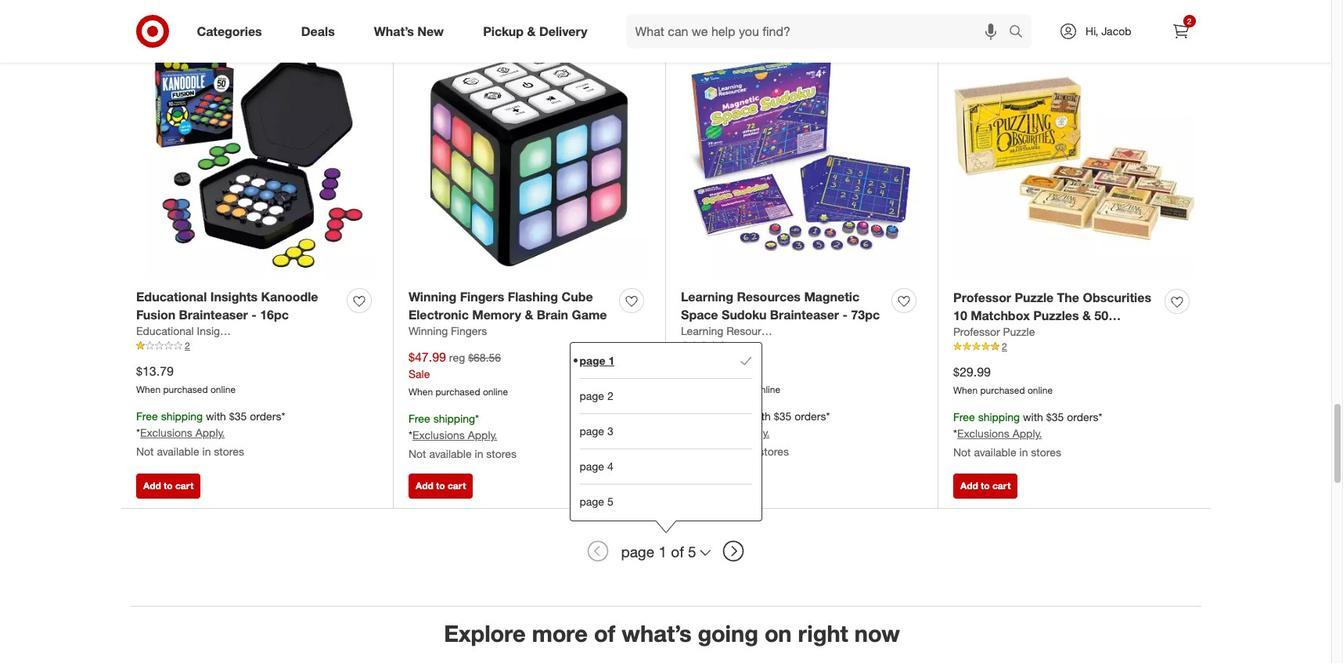 Task type: vqa. For each thing, say whether or not it's contained in the screenshot.
shipping corresponding to $13.79
yes



Task type: describe. For each thing, give the bounding box(es) containing it.
shipping for $11.39
[[706, 410, 748, 423]]

purchased for $11.39
[[708, 384, 753, 396]]

the
[[1058, 290, 1080, 305]]

deals
[[301, 23, 335, 39]]

page 1 of 5
[[621, 543, 697, 561]]

exclusions apply. button down $11.39 when purchased online
[[685, 425, 770, 441]]

not inside free shipping * * exclusions apply. not available in stores
[[409, 447, 426, 460]]

stores inside free shipping * * exclusions apply. not available in stores
[[486, 447, 517, 460]]

magnetic
[[804, 289, 860, 304]]

when for $29.99
[[954, 385, 978, 397]]

hi, jacob
[[1086, 24, 1132, 38]]

insights for educational insights kanoodle fusion brainteaser - 16pc
[[210, 289, 258, 304]]

educational for educational insights kanoodle fusion brainteaser - 16pc
[[136, 289, 207, 304]]

kanoodle
[[261, 289, 318, 304]]

purchased inside $47.99 reg $68.56 sale when purchased online
[[436, 386, 480, 398]]

winning fingers
[[409, 325, 487, 338]]

free shipping * * exclusions apply. not available in stores
[[409, 412, 517, 460]]

page 1 of 5 button
[[614, 534, 718, 569]]

$13.79 when purchased online
[[136, 363, 236, 396]]

learning for learning resources magnetic space sudoku brainteaser - 73pc
[[681, 289, 734, 304]]

insights for educational insights
[[197, 325, 235, 338]]

exclusions inside free shipping * * exclusions apply. not available in stores
[[413, 428, 465, 442]]

add to cart button for learning resources magnetic space sudoku brainteaser - 73pc
[[681, 474, 746, 499]]

page for page 3
[[580, 425, 605, 438]]

page for page 1
[[580, 354, 606, 367]]

when for $11.39
[[681, 384, 706, 396]]

fingers for winning fingers
[[451, 325, 487, 338]]

with for $11.39
[[751, 410, 771, 423]]

2 right jacob
[[1188, 16, 1192, 26]]

pickup & delivery link
[[470, 14, 607, 49]]

in inside free shipping * * exclusions apply. not available in stores
[[475, 447, 483, 460]]

4 link
[[681, 339, 922, 353]]

16pc
[[260, 307, 289, 322]]

1 horizontal spatial 4
[[730, 340, 735, 352]]

brain inside winning fingers flashing cube electronic memory & brain game
[[537, 307, 569, 322]]

learning resources link
[[681, 324, 779, 339]]

2 link for educational insights kanoodle fusion brainteaser - 16pc
[[136, 339, 377, 353]]

educational insights kanoodle fusion brainteaser - 16pc
[[136, 289, 318, 322]]

page 3
[[580, 425, 614, 438]]

orders* for puzzles
[[1067, 411, 1103, 424]]

brainteaser inside learning resources magnetic space sudoku brainteaser - 73pc
[[770, 307, 839, 322]]

learning resources magnetic space sudoku brainteaser - 73pc link
[[681, 288, 886, 324]]

purchased for $29.99
[[981, 385, 1025, 397]]

1 for page 1 of 5
[[659, 543, 667, 561]]

page 3 link
[[580, 414, 752, 449]]

10
[[954, 307, 968, 323]]

learning resources magnetic space sudoku brainteaser - 73pc
[[681, 289, 880, 322]]

page 4
[[580, 460, 614, 473]]

apply. inside free shipping with $35 orders* exclusions apply. not available in stores
[[741, 426, 770, 439]]

of inside professor puzzle the obscurities 10 matchbox puzzles & 50 challenges box of brain teasers
[[1050, 325, 1062, 341]]

50
[[1095, 307, 1109, 323]]

learning resources
[[681, 325, 779, 338]]

winning fingers flashing cube electronic memory & brain game link
[[409, 288, 613, 324]]

fusion
[[136, 307, 176, 322]]

2 link for professor puzzle the obscurities 10 matchbox puzzles & 50 challenges box of brain teasers
[[954, 340, 1196, 354]]

73pc
[[852, 307, 880, 322]]

resources for learning resources magnetic space sudoku brainteaser - 73pc
[[737, 289, 801, 304]]

* down $47.99 reg $68.56 sale when purchased online
[[475, 412, 479, 425]]

free shipping with $35 orders* * exclusions apply. not available in stores for $29.99
[[954, 411, 1103, 459]]

puzzles
[[1034, 307, 1079, 323]]

when inside $47.99 reg $68.56 sale when purchased online
[[409, 386, 433, 398]]

shipping for $13.79
[[161, 410, 203, 423]]

pickup & delivery
[[483, 23, 588, 39]]

exclusions down $13.79 when purchased online
[[140, 426, 192, 439]]

add to cart for learning resources magnetic space sudoku brainteaser - 73pc
[[688, 480, 739, 492]]

search button
[[1002, 14, 1040, 52]]

online for $29.99
[[1028, 385, 1053, 397]]

explore
[[444, 620, 526, 648]]

to for winning fingers flashing cube electronic memory & brain game
[[436, 480, 445, 492]]

$47.99
[[409, 350, 446, 365]]

challenges
[[954, 325, 1020, 341]]

$35 for $13.79
[[229, 410, 247, 423]]

5 inside the page 1 of 5 dropdown button
[[688, 543, 697, 561]]

when for $13.79
[[136, 384, 161, 396]]

reg
[[449, 351, 465, 364]]

& inside 'link'
[[527, 23, 536, 39]]

apply. down $13.79 when purchased online
[[196, 426, 225, 439]]

purchased for $13.79
[[163, 384, 208, 396]]

educational insights
[[136, 325, 235, 338]]

memory
[[472, 307, 521, 322]]

exclusions down $29.99 when purchased online
[[958, 427, 1010, 440]]

page 2
[[580, 390, 614, 403]]

0 horizontal spatial 4
[[608, 460, 614, 473]]

delivery
[[539, 23, 588, 39]]

page 2 link
[[580, 379, 752, 414]]

on
[[765, 620, 792, 648]]

winning for winning fingers
[[409, 325, 448, 338]]

what's
[[622, 620, 692, 648]]

free shipping with $35 orders* exclusions apply. not available in stores
[[681, 410, 830, 458]]

online inside $47.99 reg $68.56 sale when purchased online
[[483, 386, 508, 398]]

fingers for winning fingers flashing cube electronic memory & brain game
[[460, 289, 505, 304]]

2 link right jacob
[[1164, 14, 1198, 49]]

online for $13.79
[[211, 384, 236, 396]]

& inside winning fingers flashing cube electronic memory & brain game
[[525, 307, 534, 322]]

hi,
[[1086, 24, 1099, 38]]

flashing
[[508, 289, 558, 304]]

of for 5
[[671, 543, 684, 561]]

1 for page 1
[[609, 354, 615, 367]]

deals link
[[288, 14, 355, 49]]

professor puzzle the obscurities 10 matchbox puzzles & 50 challenges box of brain teasers link
[[954, 289, 1159, 341]]

winning for winning fingers flashing cube electronic memory & brain game
[[409, 289, 457, 304]]

puzzle for professor puzzle
[[1003, 325, 1035, 339]]

what's new
[[374, 23, 444, 39]]

* down $29.99
[[954, 427, 958, 440]]

3
[[608, 425, 614, 438]]



Task type: locate. For each thing, give the bounding box(es) containing it.
fingers up memory
[[460, 289, 505, 304]]

2 brainteaser from the left
[[770, 307, 839, 322]]

free down $13.79
[[136, 410, 158, 423]]

$35 down $29.99 when purchased online
[[1047, 411, 1064, 424]]

brain down flashing
[[537, 307, 569, 322]]

5 down page 5 link
[[688, 543, 697, 561]]

$35 for $11.39
[[774, 410, 792, 423]]

game
[[572, 307, 607, 322]]

orders* for -
[[795, 410, 830, 423]]

& inside professor puzzle the obscurities 10 matchbox puzzles & 50 challenges box of brain teasers
[[1083, 307, 1091, 323]]

0 horizontal spatial $35
[[229, 410, 247, 423]]

1 horizontal spatial of
[[671, 543, 684, 561]]

$35 inside free shipping with $35 orders* exclusions apply. not available in stores
[[774, 410, 792, 423]]

$29.99
[[954, 364, 991, 379]]

page down page 4
[[580, 495, 605, 509]]

pickup
[[483, 23, 524, 39]]

$11.39
[[681, 363, 719, 379]]

professor puzzle the obscurities 10 matchbox puzzles & 50 challenges box of brain teasers
[[954, 290, 1152, 341]]

$29.99 when purchased online
[[954, 364, 1053, 397]]

puzzle
[[1015, 290, 1054, 305], [1003, 325, 1035, 339]]

educational for educational insights
[[136, 325, 194, 338]]

page 5
[[580, 495, 614, 509]]

3 add to cart from the left
[[688, 480, 739, 492]]

0 horizontal spatial brain
[[537, 307, 569, 322]]

not
[[136, 445, 154, 458], [681, 445, 699, 458], [954, 446, 971, 459], [409, 447, 426, 460]]

exclusions inside free shipping with $35 orders* exclusions apply. not available in stores
[[685, 426, 737, 439]]

5 inside page 5 link
[[608, 495, 614, 509]]

0 vertical spatial winning
[[409, 289, 457, 304]]

2 link down the 16pc
[[136, 339, 377, 353]]

insights left kanoodle
[[210, 289, 258, 304]]

resources inside learning resources magnetic space sudoku brainteaser - 73pc
[[737, 289, 801, 304]]

right
[[798, 620, 849, 648]]

page 1
[[580, 354, 615, 367]]

puzzle inside professor puzzle the obscurities 10 matchbox puzzles & 50 challenges box of brain teasers
[[1015, 290, 1054, 305]]

apply.
[[196, 426, 225, 439], [741, 426, 770, 439], [1013, 427, 1042, 440], [468, 428, 497, 442]]

$68.56
[[468, 351, 501, 364]]

free for $13.79
[[136, 410, 158, 423]]

* down $13.79
[[136, 426, 140, 439]]

purchased
[[163, 384, 208, 396], [708, 384, 753, 396], [981, 385, 1025, 397], [436, 386, 480, 398]]

fingers inside winning fingers flashing cube electronic memory & brain game
[[460, 289, 505, 304]]

online inside $29.99 when purchased online
[[1028, 385, 1053, 397]]

resources for learning resources
[[727, 325, 779, 338]]

now
[[855, 620, 900, 648]]

with
[[206, 410, 226, 423], [751, 410, 771, 423], [1023, 411, 1044, 424]]

add for winning fingers flashing cube electronic memory & brain game
[[416, 480, 434, 492]]

shipping down $47.99 reg $68.56 sale when purchased online
[[434, 412, 475, 425]]

page 4 link
[[580, 449, 752, 484]]

resources
[[737, 289, 801, 304], [727, 325, 779, 338]]

0 vertical spatial 4
[[730, 340, 735, 352]]

learning down space
[[681, 325, 724, 338]]

4 cart from the left
[[993, 480, 1011, 492]]

winning fingers link
[[409, 324, 487, 339]]

- inside "educational insights kanoodle fusion brainteaser - 16pc"
[[252, 307, 257, 322]]

add to cart button for professor puzzle the obscurities 10 matchbox puzzles & 50 challenges box of brain teasers
[[954, 474, 1018, 499]]

- inside learning resources magnetic space sudoku brainteaser - 73pc
[[843, 307, 848, 322]]

brainteaser up educational insights
[[179, 307, 248, 322]]

1 vertical spatial puzzle
[[1003, 325, 1035, 339]]

$47.99 reg $68.56 sale when purchased online
[[409, 350, 508, 398]]

1 - from the left
[[252, 307, 257, 322]]

purchased down the '$11.39'
[[708, 384, 753, 396]]

free down sale
[[409, 412, 430, 425]]

professor for professor puzzle
[[954, 325, 1000, 339]]

page left 3
[[580, 425, 605, 438]]

online down $68.56
[[483, 386, 508, 398]]

4 add to cart from the left
[[961, 480, 1011, 492]]

0 horizontal spatial 1
[[609, 354, 615, 367]]

4 down learning resources link
[[730, 340, 735, 352]]

2 learning from the top
[[681, 325, 724, 338]]

page 1 link
[[580, 343, 752, 379]]

5
[[608, 495, 614, 509], [688, 543, 697, 561]]

apply. down $29.99 when purchased online
[[1013, 427, 1042, 440]]

0 vertical spatial learning
[[681, 289, 734, 304]]

2 down the professor puzzle link
[[1002, 341, 1008, 353]]

$35 for $29.99
[[1047, 411, 1064, 424]]

winning fingers flashing cube electronic memory & brain game image
[[409, 38, 650, 279], [409, 38, 650, 279]]

online inside $13.79 when purchased online
[[211, 384, 236, 396]]

winning inside winning fingers flashing cube electronic memory & brain game
[[409, 289, 457, 304]]

when inside $13.79 when purchased online
[[136, 384, 161, 396]]

shipping down $13.79 when purchased online
[[161, 410, 203, 423]]

1 brainteaser from the left
[[179, 307, 248, 322]]

learning
[[681, 289, 734, 304], [681, 325, 724, 338]]

brain inside professor puzzle the obscurities 10 matchbox puzzles & 50 challenges box of brain teasers
[[1065, 325, 1097, 341]]

resources inside learning resources link
[[727, 325, 779, 338]]

2 - from the left
[[843, 307, 848, 322]]

1 vertical spatial learning
[[681, 325, 724, 338]]

professor
[[954, 290, 1012, 305], [954, 325, 1000, 339]]

space
[[681, 307, 718, 322]]

shipping
[[161, 410, 203, 423], [706, 410, 748, 423], [978, 411, 1020, 424], [434, 412, 475, 425]]

shipping inside free shipping * * exclusions apply. not available in stores
[[434, 412, 475, 425]]

what's new link
[[361, 14, 464, 49]]

online up free shipping with $35 orders* exclusions apply. not available in stores
[[756, 384, 781, 396]]

-
[[252, 307, 257, 322], [843, 307, 848, 322]]

1 vertical spatial 4
[[608, 460, 614, 473]]

5 down page 4
[[608, 495, 614, 509]]

4 down 3
[[608, 460, 614, 473]]

2 vertical spatial of
[[594, 620, 616, 648]]

What can we help you find? suggestions appear below search field
[[626, 14, 1013, 49]]

online down the box
[[1028, 385, 1053, 397]]

going
[[698, 620, 759, 648]]

1 vertical spatial winning
[[409, 325, 448, 338]]

1 horizontal spatial orders*
[[795, 410, 830, 423]]

4 add from the left
[[961, 480, 979, 492]]

fingers up reg
[[451, 325, 487, 338]]

when down the '$11.39'
[[681, 384, 706, 396]]

3 cart from the left
[[720, 480, 739, 492]]

& right the pickup
[[527, 23, 536, 39]]

3 to from the left
[[709, 480, 718, 492]]

&
[[527, 23, 536, 39], [525, 307, 534, 322], [1083, 307, 1091, 323]]

1 to from the left
[[164, 480, 173, 492]]

add for educational insights kanoodle fusion brainteaser - 16pc
[[143, 480, 161, 492]]

orders* for 16pc
[[250, 410, 285, 423]]

learning up space
[[681, 289, 734, 304]]

add to cart for winning fingers flashing cube electronic memory & brain game
[[416, 480, 466, 492]]

box
[[1024, 325, 1047, 341]]

with down $29.99 when purchased online
[[1023, 411, 1044, 424]]

2 cart from the left
[[448, 480, 466, 492]]

1 horizontal spatial 5
[[688, 543, 697, 561]]

page for page 4
[[580, 460, 605, 473]]

add for learning resources magnetic space sudoku brainteaser - 73pc
[[688, 480, 706, 492]]

4
[[730, 340, 735, 352], [608, 460, 614, 473]]

apply. down $47.99 reg $68.56 sale when purchased online
[[468, 428, 497, 442]]

winning up electronic at the top
[[409, 289, 457, 304]]

& down flashing
[[525, 307, 534, 322]]

available inside free shipping with $35 orders* exclusions apply. not available in stores
[[702, 445, 744, 458]]

when inside $11.39 when purchased online
[[681, 384, 706, 396]]

1 horizontal spatial -
[[843, 307, 848, 322]]

electronic
[[409, 307, 469, 322]]

2 to from the left
[[436, 480, 445, 492]]

new
[[418, 23, 444, 39]]

$35 down $11.39 when purchased online
[[774, 410, 792, 423]]

1 vertical spatial 1
[[659, 543, 667, 561]]

online down educational insights link
[[211, 384, 236, 396]]

0 vertical spatial of
[[1050, 325, 1062, 341]]

educational down fusion
[[136, 325, 194, 338]]

1 horizontal spatial brainteaser
[[770, 307, 839, 322]]

- left 73pc
[[843, 307, 848, 322]]

winning fingers flashing cube electronic memory & brain game
[[409, 289, 607, 322]]

1 winning from the top
[[409, 289, 457, 304]]

2 horizontal spatial with
[[1023, 411, 1044, 424]]

3 add from the left
[[688, 480, 706, 492]]

3 add to cart button from the left
[[681, 474, 746, 499]]

1 horizontal spatial with
[[751, 410, 771, 423]]

orders* inside free shipping with $35 orders* exclusions apply. not available in stores
[[795, 410, 830, 423]]

fingers inside the winning fingers link
[[451, 325, 487, 338]]

1 down page 5 link
[[659, 543, 667, 561]]

0 vertical spatial insights
[[210, 289, 258, 304]]

professor puzzle
[[954, 325, 1035, 339]]

not inside free shipping with $35 orders* exclusions apply. not available in stores
[[681, 445, 699, 458]]

1 horizontal spatial brain
[[1065, 325, 1097, 341]]

0 horizontal spatial 5
[[608, 495, 614, 509]]

free inside free shipping with $35 orders* exclusions apply. not available in stores
[[681, 410, 703, 423]]

0 horizontal spatial brainteaser
[[179, 307, 248, 322]]

in
[[202, 445, 211, 458], [747, 445, 756, 458], [1020, 446, 1028, 459], [475, 447, 483, 460]]

0 horizontal spatial orders*
[[250, 410, 285, 423]]

sale
[[409, 367, 430, 381]]

1 vertical spatial brain
[[1065, 325, 1097, 341]]

free shipping with $35 orders* * exclusions apply. not available in stores down $13.79 when purchased online
[[136, 410, 285, 458]]

matchbox
[[971, 307, 1030, 323]]

$13.79
[[136, 363, 174, 379]]

winning down electronic at the top
[[409, 325, 448, 338]]

in inside free shipping with $35 orders* exclusions apply. not available in stores
[[747, 445, 756, 458]]

teasers
[[1100, 325, 1146, 341]]

4 add to cart button from the left
[[954, 474, 1018, 499]]

1 inside dropdown button
[[659, 543, 667, 561]]

1 vertical spatial insights
[[197, 325, 235, 338]]

when down $29.99
[[954, 385, 978, 397]]

to for professor puzzle the obscurities 10 matchbox puzzles & 50 challenges box of brain teasers
[[981, 480, 990, 492]]

of down puzzles
[[1050, 325, 1062, 341]]

explore more of what's going on right now
[[444, 620, 900, 648]]

brainteaser inside "educational insights kanoodle fusion brainteaser - 16pc"
[[179, 307, 248, 322]]

brainteaser
[[179, 307, 248, 322], [770, 307, 839, 322]]

page down page 5 link
[[621, 543, 655, 561]]

of for what's
[[594, 620, 616, 648]]

exclusions apply. button down $47.99 reg $68.56 sale when purchased online
[[413, 428, 497, 443]]

with down $11.39 when purchased online
[[751, 410, 771, 423]]

with inside free shipping with $35 orders* exclusions apply. not available in stores
[[751, 410, 771, 423]]

educational insights kanoodle fusion brainteaser - 16pc image
[[136, 38, 377, 279], [136, 38, 377, 279]]

page 5 link
[[580, 484, 752, 519]]

page for page 5
[[580, 495, 605, 509]]

professor up "matchbox"
[[954, 290, 1012, 305]]

puzzle for professor puzzle the obscurities 10 matchbox puzzles & 50 challenges box of brain teasers
[[1015, 290, 1054, 305]]

add to cart button for educational insights kanoodle fusion brainteaser - 16pc
[[136, 474, 201, 499]]

1 vertical spatial fingers
[[451, 325, 487, 338]]

1 learning from the top
[[681, 289, 734, 304]]

4 to from the left
[[981, 480, 990, 492]]

0 horizontal spatial of
[[594, 620, 616, 648]]

insights down "educational insights kanoodle fusion brainteaser - 16pc"
[[197, 325, 235, 338]]

professor puzzle the obscurities 10 matchbox puzzles & 50 challenges box of brain teasers image
[[954, 38, 1196, 280], [954, 38, 1196, 280]]

when down sale
[[409, 386, 433, 398]]

puzzle up puzzles
[[1015, 290, 1054, 305]]

educational insights link
[[136, 324, 235, 339]]

2 horizontal spatial $35
[[1047, 411, 1064, 424]]

of down page 5 link
[[671, 543, 684, 561]]

add
[[143, 480, 161, 492], [416, 480, 434, 492], [688, 480, 706, 492], [961, 480, 979, 492]]

when inside $29.99 when purchased online
[[954, 385, 978, 397]]

- left the 16pc
[[252, 307, 257, 322]]

1 add to cart button from the left
[[136, 474, 201, 499]]

of
[[1050, 325, 1062, 341], [671, 543, 684, 561], [594, 620, 616, 648]]

0 horizontal spatial free shipping with $35 orders* * exclusions apply. not available in stores
[[136, 410, 285, 458]]

1 horizontal spatial 1
[[659, 543, 667, 561]]

educational insights kanoodle fusion brainteaser - 16pc link
[[136, 288, 341, 324]]

of inside the page 1 of 5 dropdown button
[[671, 543, 684, 561]]

free down the '$11.39'
[[681, 410, 703, 423]]

1 vertical spatial professor
[[954, 325, 1000, 339]]

2 horizontal spatial orders*
[[1067, 411, 1103, 424]]

page for page 2
[[580, 390, 605, 403]]

jacob
[[1102, 24, 1132, 38]]

purchased down $13.79
[[163, 384, 208, 396]]

educational
[[136, 289, 207, 304], [136, 325, 194, 338]]

0 horizontal spatial with
[[206, 410, 226, 423]]

1 horizontal spatial free shipping with $35 orders* * exclusions apply. not available in stores
[[954, 411, 1103, 459]]

page
[[580, 354, 606, 367], [580, 390, 605, 403], [580, 425, 605, 438], [580, 460, 605, 473], [580, 495, 605, 509], [621, 543, 655, 561]]

learning resources magnetic space sudoku brainteaser - 73pc image
[[681, 38, 922, 279], [681, 38, 922, 279]]

1 educational from the top
[[136, 289, 207, 304]]

1 vertical spatial resources
[[727, 325, 779, 338]]

add to cart for educational insights kanoodle fusion brainteaser - 16pc
[[143, 480, 194, 492]]

cart for electronic
[[448, 480, 466, 492]]

1 add to cart from the left
[[143, 480, 194, 492]]

page up page 2
[[580, 354, 606, 367]]

0 vertical spatial fingers
[[460, 289, 505, 304]]

2 down educational insights link
[[185, 340, 190, 352]]

stores inside free shipping with $35 orders* exclusions apply. not available in stores
[[759, 445, 789, 458]]

categories
[[197, 23, 262, 39]]

0 horizontal spatial -
[[252, 307, 257, 322]]

2 add to cart from the left
[[416, 480, 466, 492]]

1 professor from the top
[[954, 290, 1012, 305]]

free inside free shipping * * exclusions apply. not available in stores
[[409, 412, 430, 425]]

professor puzzle link
[[954, 325, 1035, 340]]

2 up 3
[[608, 390, 614, 403]]

exclusions apply. button down $29.99 when purchased online
[[958, 426, 1042, 442]]

purchased inside $29.99 when purchased online
[[981, 385, 1025, 397]]

0 vertical spatial 5
[[608, 495, 614, 509]]

free shipping with $35 orders* * exclusions apply. not available in stores down $29.99 when purchased online
[[954, 411, 1103, 459]]

add to cart for professor puzzle the obscurities 10 matchbox puzzles & 50 challenges box of brain teasers
[[961, 480, 1011, 492]]

when down $13.79
[[136, 384, 161, 396]]

exclusions apply. button down $13.79 when purchased online
[[140, 425, 225, 441]]

brain
[[537, 307, 569, 322], [1065, 325, 1097, 341]]

page up page 5
[[580, 460, 605, 473]]

more
[[532, 620, 588, 648]]

free shipping with $35 orders* * exclusions apply. not available in stores for $13.79
[[136, 410, 285, 458]]

exclusions up page 4 link
[[685, 426, 737, 439]]

purchased down reg
[[436, 386, 480, 398]]

cart
[[175, 480, 194, 492], [448, 480, 466, 492], [720, 480, 739, 492], [993, 480, 1011, 492]]

$35 down $13.79 when purchased online
[[229, 410, 247, 423]]

free for $29.99
[[954, 411, 975, 424]]

cart for 10
[[993, 480, 1011, 492]]

search
[[1002, 25, 1040, 40]]

resources up "sudoku"
[[737, 289, 801, 304]]

available inside free shipping * * exclusions apply. not available in stores
[[429, 447, 472, 460]]

learning inside learning resources magnetic space sudoku brainteaser - 73pc
[[681, 289, 734, 304]]

1
[[609, 354, 615, 367], [659, 543, 667, 561]]

online inside $11.39 when purchased online
[[756, 384, 781, 396]]

0 vertical spatial educational
[[136, 289, 207, 304]]

1 cart from the left
[[175, 480, 194, 492]]

brain down the 50
[[1065, 325, 1097, 341]]

& left the 50
[[1083, 307, 1091, 323]]

learning inside learning resources link
[[681, 325, 724, 338]]

purchased inside $13.79 when purchased online
[[163, 384, 208, 396]]

professor inside professor puzzle the obscurities 10 matchbox puzzles & 50 challenges box of brain teasers
[[954, 290, 1012, 305]]

add for professor puzzle the obscurities 10 matchbox puzzles & 50 challenges box of brain teasers
[[961, 480, 979, 492]]

page for page 1 of 5
[[621, 543, 655, 561]]

cart for brainteaser
[[175, 480, 194, 492]]

available
[[157, 445, 199, 458], [702, 445, 744, 458], [974, 446, 1017, 459], [429, 447, 472, 460]]

shipping inside free shipping with $35 orders* exclusions apply. not available in stores
[[706, 410, 748, 423]]

free down $29.99
[[954, 411, 975, 424]]

shipping for $29.99
[[978, 411, 1020, 424]]

1 up page 2
[[609, 354, 615, 367]]

apply. down $11.39 when purchased online
[[741, 426, 770, 439]]

add to cart button for winning fingers flashing cube electronic memory & brain game
[[409, 474, 473, 499]]

cube
[[562, 289, 593, 304]]

fingers
[[460, 289, 505, 304], [451, 325, 487, 338]]

$11.39 when purchased online
[[681, 363, 781, 396]]

1 vertical spatial 5
[[688, 543, 697, 561]]

when
[[136, 384, 161, 396], [681, 384, 706, 396], [954, 385, 978, 397], [409, 386, 433, 398]]

0 vertical spatial resources
[[737, 289, 801, 304]]

to for learning resources magnetic space sudoku brainteaser - 73pc
[[709, 480, 718, 492]]

winning
[[409, 289, 457, 304], [409, 325, 448, 338]]

exclusions down sale
[[413, 428, 465, 442]]

1 vertical spatial of
[[671, 543, 684, 561]]

2 add to cart button from the left
[[409, 474, 473, 499]]

online
[[211, 384, 236, 396], [756, 384, 781, 396], [1028, 385, 1053, 397], [483, 386, 508, 398]]

what's
[[374, 23, 414, 39]]

orders*
[[250, 410, 285, 423], [795, 410, 830, 423], [1067, 411, 1103, 424]]

with for $13.79
[[206, 410, 226, 423]]

learning for learning resources
[[681, 325, 724, 338]]

educational up fusion
[[136, 289, 207, 304]]

*
[[475, 412, 479, 425], [136, 426, 140, 439], [954, 427, 958, 440], [409, 428, 413, 442]]

puzzle down "matchbox"
[[1003, 325, 1035, 339]]

cart for sudoku
[[720, 480, 739, 492]]

0 vertical spatial brain
[[537, 307, 569, 322]]

shipping down $11.39 when purchased online
[[706, 410, 748, 423]]

0 vertical spatial puzzle
[[1015, 290, 1054, 305]]

with for $29.99
[[1023, 411, 1044, 424]]

page inside dropdown button
[[621, 543, 655, 561]]

1 horizontal spatial $35
[[774, 410, 792, 423]]

apply. inside free shipping * * exclusions apply. not available in stores
[[468, 428, 497, 442]]

2 professor from the top
[[954, 325, 1000, 339]]

professor down "10"
[[954, 325, 1000, 339]]

sudoku
[[722, 307, 767, 322]]

1 add from the left
[[143, 480, 161, 492]]

0 vertical spatial 1
[[609, 354, 615, 367]]

categories link
[[184, 14, 282, 49]]

insights inside "educational insights kanoodle fusion brainteaser - 16pc"
[[210, 289, 258, 304]]

page up page 3 at the left bottom of page
[[580, 390, 605, 403]]

of right more
[[594, 620, 616, 648]]

2 educational from the top
[[136, 325, 194, 338]]

2 horizontal spatial of
[[1050, 325, 1062, 341]]

shipping down $29.99 when purchased online
[[978, 411, 1020, 424]]

2 link
[[1164, 14, 1198, 49], [136, 339, 377, 353], [954, 340, 1196, 354]]

2 add from the left
[[416, 480, 434, 492]]

0 vertical spatial professor
[[954, 290, 1012, 305]]

resources down "sudoku"
[[727, 325, 779, 338]]

to for educational insights kanoodle fusion brainteaser - 16pc
[[164, 480, 173, 492]]

educational inside "educational insights kanoodle fusion brainteaser - 16pc"
[[136, 289, 207, 304]]

professor for professor puzzle the obscurities 10 matchbox puzzles & 50 challenges box of brain teasers
[[954, 290, 1012, 305]]

online for $11.39
[[756, 384, 781, 396]]

1 vertical spatial educational
[[136, 325, 194, 338]]

free for $11.39
[[681, 410, 703, 423]]

obscurities
[[1083, 290, 1152, 305]]

purchased inside $11.39 when purchased online
[[708, 384, 753, 396]]

with down $13.79 when purchased online
[[206, 410, 226, 423]]

2 winning from the top
[[409, 325, 448, 338]]

purchased down $29.99
[[981, 385, 1025, 397]]

2 link down puzzles
[[954, 340, 1196, 354]]

brainteaser up the 4 link
[[770, 307, 839, 322]]

* down sale
[[409, 428, 413, 442]]

free shipping with $35 orders* * exclusions apply. not available in stores
[[136, 410, 285, 458], [954, 411, 1103, 459]]



